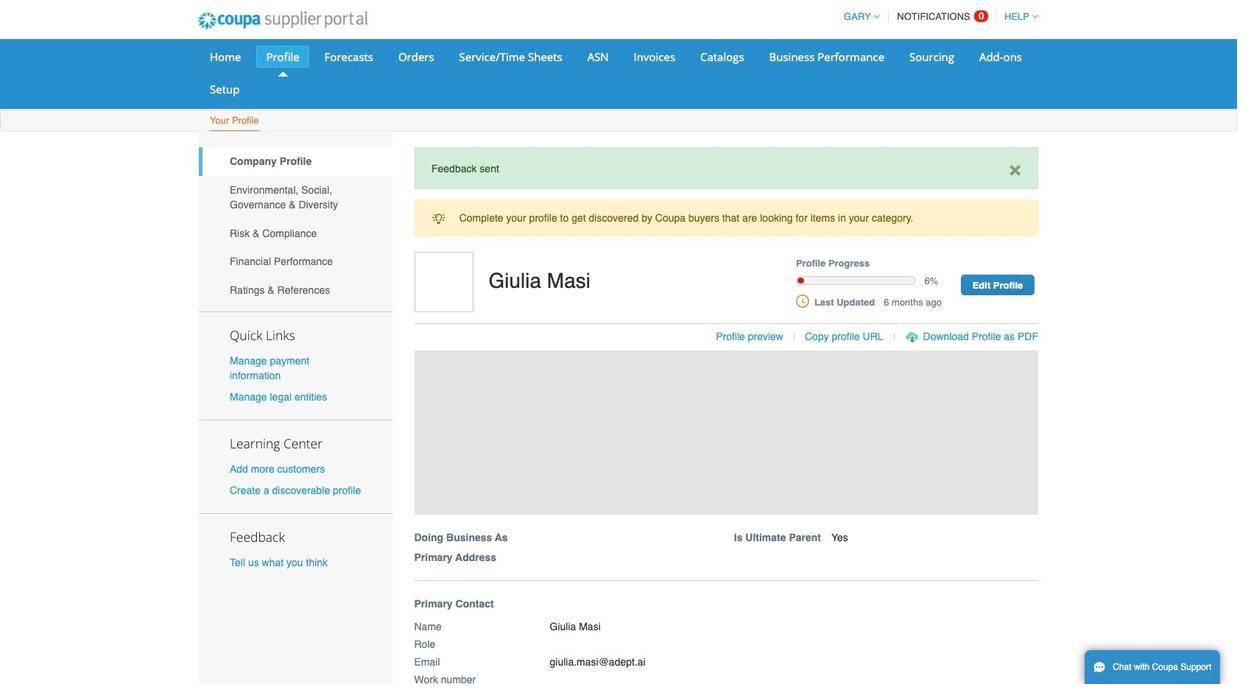 Task type: locate. For each thing, give the bounding box(es) containing it.
navigation
[[838, 2, 1039, 31]]

banner
[[409, 252, 1054, 581]]

alert
[[414, 200, 1039, 237]]



Task type: describe. For each thing, give the bounding box(es) containing it.
giulia masi image
[[414, 252, 473, 313]]

background image
[[414, 350, 1039, 515]]

coupa supplier portal image
[[188, 2, 378, 39]]



Task type: vqa. For each thing, say whether or not it's contained in the screenshot.
navigation
yes



